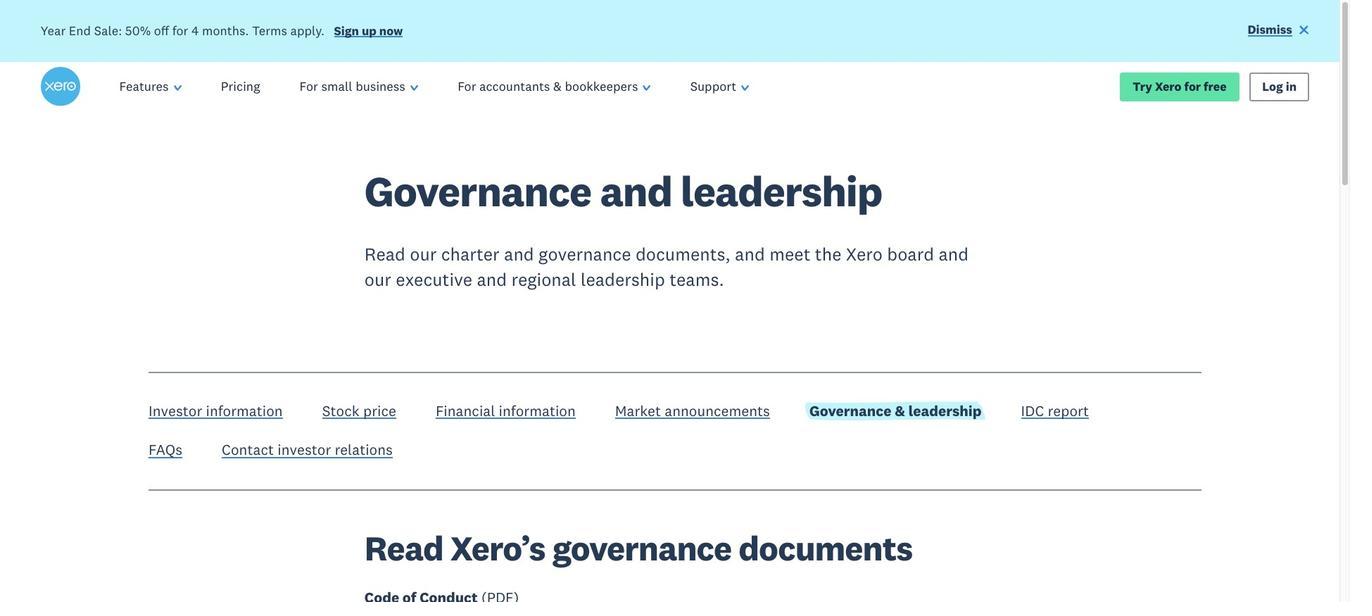 Task type: locate. For each thing, give the bounding box(es) containing it.
50%
[[125, 22, 151, 39]]

1 horizontal spatial &
[[895, 402, 906, 421]]

governance & leadership
[[810, 402, 982, 421]]

1 horizontal spatial governance
[[810, 402, 892, 421]]

stock price link
[[322, 402, 396, 424]]

for small business button
[[280, 62, 438, 111]]

features
[[119, 78, 169, 95]]

2 read from the top
[[365, 527, 444, 570]]

1 horizontal spatial leadership
[[681, 165, 883, 218]]

leadership
[[681, 165, 883, 218], [581, 269, 665, 291], [909, 402, 982, 421]]

1 vertical spatial leadership
[[581, 269, 665, 291]]

our up executive
[[410, 243, 437, 266]]

1 vertical spatial governance
[[553, 527, 732, 570]]

and
[[600, 165, 672, 218], [504, 243, 534, 266], [735, 243, 765, 266], [939, 243, 969, 266], [477, 269, 507, 291]]

governance for governance and leadership
[[365, 165, 592, 218]]

teams.
[[670, 269, 724, 291]]

information
[[206, 402, 283, 421], [499, 402, 576, 421]]

bookkeepers
[[565, 78, 638, 95]]

for
[[172, 22, 188, 39], [1185, 79, 1202, 94]]

1 vertical spatial governance
[[810, 402, 892, 421]]

market announcements
[[615, 402, 770, 421]]

xero
[[1156, 79, 1182, 94], [846, 243, 883, 266]]

for for for small business
[[300, 78, 318, 95]]

small
[[321, 78, 353, 95]]

leadership inside "link"
[[909, 402, 982, 421]]

xero right the
[[846, 243, 883, 266]]

xero right try
[[1156, 79, 1182, 94]]

0 horizontal spatial &
[[554, 78, 562, 95]]

our
[[410, 243, 437, 266], [365, 269, 391, 291]]

1 information from the left
[[206, 402, 283, 421]]

0 horizontal spatial xero
[[846, 243, 883, 266]]

end
[[69, 22, 91, 39]]

0 horizontal spatial governance
[[365, 165, 592, 218]]

for
[[300, 78, 318, 95], [458, 78, 476, 95]]

1 vertical spatial read
[[365, 527, 444, 570]]

1 horizontal spatial for
[[458, 78, 476, 95]]

governance
[[365, 165, 592, 218], [810, 402, 892, 421]]

0 vertical spatial governance
[[539, 243, 631, 266]]

0 horizontal spatial information
[[206, 402, 283, 421]]

governance
[[539, 243, 631, 266], [553, 527, 732, 570]]

idc report
[[1022, 402, 1089, 421]]

1 vertical spatial our
[[365, 269, 391, 291]]

1 horizontal spatial information
[[499, 402, 576, 421]]

governance & leadership link
[[805, 402, 987, 421]]

0 vertical spatial our
[[410, 243, 437, 266]]

information for investor information
[[206, 402, 283, 421]]

2 for from the left
[[458, 78, 476, 95]]

financial information link
[[436, 402, 576, 424]]

meet
[[770, 243, 811, 266]]

for for for accountants & bookkeepers
[[458, 78, 476, 95]]

support button
[[671, 62, 769, 111]]

contact investor relations
[[222, 440, 393, 459]]

sign up now link
[[334, 23, 403, 42]]

1 vertical spatial &
[[895, 402, 906, 421]]

xero homepage image
[[41, 67, 80, 106]]

2 vertical spatial leadership
[[909, 402, 982, 421]]

information for financial information
[[499, 402, 576, 421]]

idc report link
[[1022, 402, 1089, 424]]

0 horizontal spatial leadership
[[581, 269, 665, 291]]

1 for from the left
[[300, 78, 318, 95]]

board
[[888, 243, 935, 266]]

0 vertical spatial governance
[[365, 165, 592, 218]]

idc
[[1022, 402, 1045, 421]]

for left free
[[1185, 79, 1202, 94]]

0 horizontal spatial for
[[300, 78, 318, 95]]

sale:
[[94, 22, 122, 39]]

read
[[365, 243, 406, 266], [365, 527, 444, 570]]

faqs link
[[149, 440, 182, 463]]

0 vertical spatial &
[[554, 78, 562, 95]]

read inside the read our charter and governance documents, and meet the xero board and our executive and regional leadership teams.
[[365, 243, 406, 266]]

business
[[356, 78, 406, 95]]

announcements
[[665, 402, 770, 421]]

investor information link
[[149, 402, 283, 424]]

0 vertical spatial xero
[[1156, 79, 1182, 94]]

governance and leadership
[[365, 165, 883, 218]]

0 vertical spatial leadership
[[681, 165, 883, 218]]

in
[[1286, 79, 1297, 94]]

for left 4
[[172, 22, 188, 39]]

relations
[[335, 440, 393, 459]]

2 information from the left
[[499, 402, 576, 421]]

&
[[554, 78, 562, 95], [895, 402, 906, 421]]

1 horizontal spatial xero
[[1156, 79, 1182, 94]]

read for read xero's governance documents
[[365, 527, 444, 570]]

governance inside "link"
[[810, 402, 892, 421]]

& inside "link"
[[895, 402, 906, 421]]

0 vertical spatial read
[[365, 243, 406, 266]]

1 read from the top
[[365, 243, 406, 266]]

for left the accountants
[[458, 78, 476, 95]]

2 horizontal spatial leadership
[[909, 402, 982, 421]]

& inside dropdown button
[[554, 78, 562, 95]]

0 vertical spatial for
[[172, 22, 188, 39]]

1 horizontal spatial our
[[410, 243, 437, 266]]

1 vertical spatial for
[[1185, 79, 1202, 94]]

try xero for free
[[1133, 79, 1227, 94]]

for left small
[[300, 78, 318, 95]]

price
[[363, 402, 396, 421]]

our left executive
[[365, 269, 391, 291]]

4
[[192, 22, 199, 39]]

0 horizontal spatial our
[[365, 269, 391, 291]]

try xero for free link
[[1120, 72, 1240, 101]]

1 vertical spatial xero
[[846, 243, 883, 266]]

sign up now
[[334, 23, 403, 39]]

documents,
[[636, 243, 731, 266]]

features button
[[100, 62, 201, 111]]



Task type: vqa. For each thing, say whether or not it's contained in the screenshot.
Pricing link
yes



Task type: describe. For each thing, give the bounding box(es) containing it.
xero inside try xero for free link
[[1156, 79, 1182, 94]]

investor information
[[149, 402, 283, 421]]

market
[[615, 402, 661, 421]]

now
[[379, 23, 403, 39]]

apply.
[[291, 22, 325, 39]]

contact investor relations link
[[222, 440, 393, 463]]

log in
[[1263, 79, 1297, 94]]

terms
[[252, 22, 287, 39]]

xero inside the read our charter and governance documents, and meet the xero board and our executive and regional leadership teams.
[[846, 243, 883, 266]]

0 horizontal spatial for
[[172, 22, 188, 39]]

for accountants & bookkeepers button
[[438, 62, 671, 111]]

free
[[1204, 79, 1227, 94]]

1 horizontal spatial for
[[1185, 79, 1202, 94]]

leadership for governance & leadership
[[909, 402, 982, 421]]

read our charter and governance documents, and meet the xero board and our executive and regional leadership teams.
[[365, 243, 969, 291]]

investor
[[149, 402, 202, 421]]

charter
[[441, 243, 500, 266]]

leadership for governance and leadership
[[681, 165, 883, 218]]

investor
[[278, 440, 331, 459]]

for accountants & bookkeepers
[[458, 78, 638, 95]]

year
[[41, 22, 66, 39]]

off
[[154, 22, 169, 39]]

financial
[[436, 402, 495, 421]]

stock price
[[322, 402, 396, 421]]

governance inside the read our charter and governance documents, and meet the xero board and our executive and regional leadership teams.
[[539, 243, 631, 266]]

sign
[[334, 23, 359, 39]]

log
[[1263, 79, 1284, 94]]

year end sale: 50% off for 4 months. terms apply.
[[41, 22, 325, 39]]

accountants
[[480, 78, 550, 95]]

dismiss button
[[1248, 21, 1310, 41]]

up
[[362, 23, 377, 39]]

governance for governance & leadership
[[810, 402, 892, 421]]

the
[[815, 243, 842, 266]]

log in link
[[1250, 72, 1310, 101]]

support
[[691, 78, 737, 95]]

leadership inside the read our charter and governance documents, and meet the xero board and our executive and regional leadership teams.
[[581, 269, 665, 291]]

pricing link
[[201, 62, 280, 111]]

market announcements link
[[615, 402, 770, 424]]

months.
[[202, 22, 249, 39]]

dismiss
[[1248, 22, 1293, 37]]

try
[[1133, 79, 1153, 94]]

faqs
[[149, 440, 182, 459]]

for small business
[[300, 78, 406, 95]]

stock
[[322, 402, 360, 421]]

report
[[1048, 402, 1089, 421]]

regional
[[512, 269, 576, 291]]

executive
[[396, 269, 473, 291]]

read xero's governance documents
[[365, 527, 913, 570]]

contact
[[222, 440, 274, 459]]

pricing
[[221, 78, 260, 95]]

read for read our charter and governance documents, and meet the xero board and our executive and regional leadership teams.
[[365, 243, 406, 266]]

xero's
[[451, 527, 546, 570]]

financial information
[[436, 402, 576, 421]]

documents
[[739, 527, 913, 570]]



